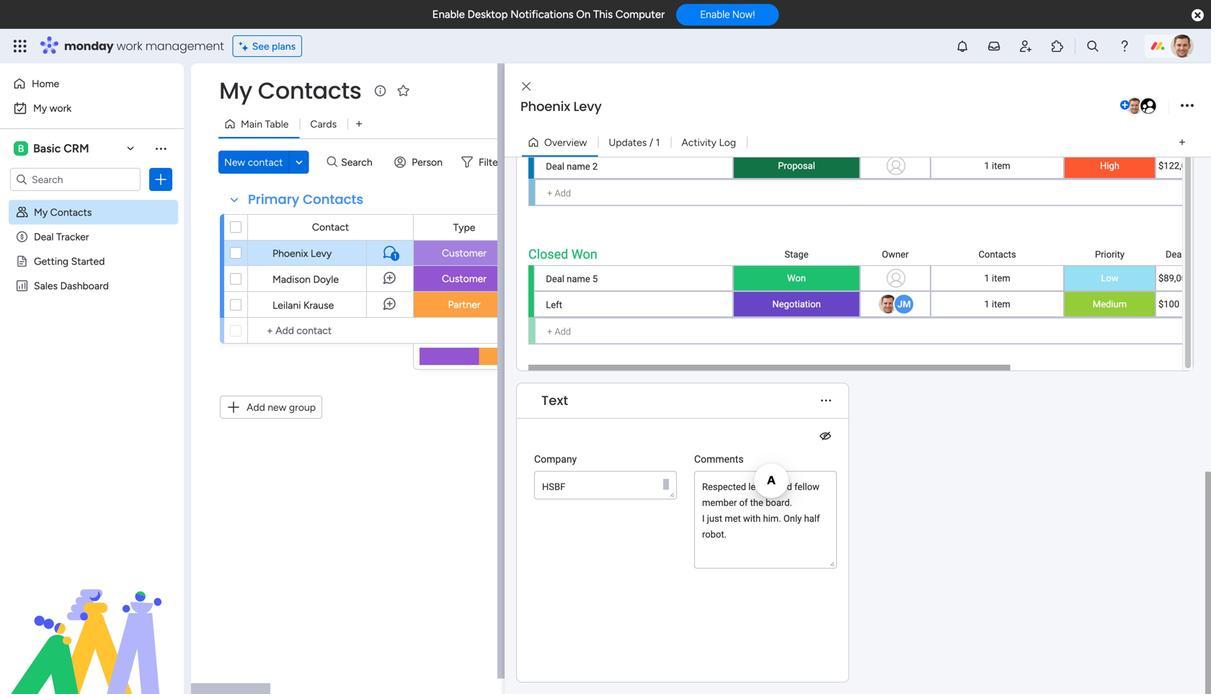Task type: vqa. For each thing, say whether or not it's contained in the screenshot.
Jeremy Miller icon
no



Task type: locate. For each thing, give the bounding box(es) containing it.
0 horizontal spatial levy
[[311, 247, 332, 260]]

0 horizontal spatial my contacts
[[34, 206, 92, 218]]

1 vertical spatial my contacts
[[34, 206, 92, 218]]

phoenix levy up madison doyle
[[272, 247, 332, 260]]

sales dashboard
[[34, 280, 109, 292]]

1 horizontal spatial my contacts
[[219, 75, 361, 107]]

contacts
[[258, 75, 361, 107], [303, 190, 363, 209], [50, 206, 92, 218]]

Type field
[[449, 219, 479, 235]]

table
[[265, 118, 289, 130]]

angle down image
[[296, 157, 303, 168]]

enable left "desktop"
[[432, 8, 465, 21]]

levy up overview in the left top of the page
[[573, 97, 602, 116]]

contacts up cards
[[258, 75, 361, 107]]

cards
[[310, 118, 337, 130]]

0 vertical spatial phoenix levy
[[520, 97, 602, 116]]

2 enable from the left
[[700, 8, 730, 20]]

updates / 1
[[609, 136, 660, 148]]

sales
[[34, 280, 58, 292]]

1 vertical spatial phoenix levy
[[272, 247, 332, 260]]

add view image
[[356, 119, 362, 129]]

basic crm
[[33, 142, 89, 155]]

desktop
[[467, 8, 508, 21]]

Search in workspace field
[[30, 171, 120, 188]]

updates
[[609, 136, 647, 148]]

my contacts up deal tracker
[[34, 206, 92, 218]]

crm
[[64, 142, 89, 155]]

my work link
[[9, 97, 175, 120]]

1 horizontal spatial 1
[[656, 136, 660, 148]]

customer down type
[[442, 247, 487, 259]]

lottie animation element
[[0, 549, 184, 694]]

my contacts up table
[[219, 75, 361, 107]]

phoenix levy inside phoenix levy field
[[520, 97, 602, 116]]

phoenix levy
[[520, 97, 602, 116], [272, 247, 332, 260]]

this
[[593, 8, 613, 21]]

0 horizontal spatial enable
[[432, 8, 465, 21]]

add new group
[[247, 401, 316, 413]]

1 horizontal spatial levy
[[573, 97, 602, 116]]

customer
[[442, 247, 487, 259], [442, 272, 487, 285]]

activity
[[681, 136, 717, 148]]

see plans button
[[233, 35, 302, 57]]

1 horizontal spatial enable
[[700, 8, 730, 20]]

terry turtle image down dapulse close image
[[1171, 35, 1194, 58]]

1 vertical spatial levy
[[311, 247, 332, 260]]

primary
[[248, 190, 299, 209]]

enable for enable desktop notifications on this computer
[[432, 8, 465, 21]]

levy inside phoenix levy field
[[573, 97, 602, 116]]

1 horizontal spatial phoenix levy
[[520, 97, 602, 116]]

list box containing my contacts
[[0, 197, 184, 493]]

dapulse close image
[[1192, 8, 1204, 23]]

lottie animation image
[[0, 549, 184, 694]]

phoenix levy up overview button
[[520, 97, 602, 116]]

notifications
[[510, 8, 573, 21]]

0 vertical spatial levy
[[573, 97, 602, 116]]

person
[[412, 156, 443, 168]]

filter
[[479, 156, 501, 168]]

work inside option
[[49, 102, 71, 114]]

dashboard
[[60, 280, 109, 292]]

0 horizontal spatial terry turtle image
[[1125, 97, 1144, 115]]

my inside option
[[33, 102, 47, 114]]

terry turtle image
[[1171, 35, 1194, 58], [1125, 97, 1144, 115]]

0 horizontal spatial 1
[[394, 252, 397, 261]]

notifications image
[[955, 39, 970, 53]]

monday work management
[[64, 38, 224, 54]]

overview button
[[522, 131, 598, 154]]

work right "monday"
[[116, 38, 142, 54]]

0 vertical spatial 1
[[656, 136, 660, 148]]

work for my
[[49, 102, 71, 114]]

1 vertical spatial customer
[[442, 272, 487, 285]]

0 vertical spatial customer
[[442, 247, 487, 259]]

enable now!
[[700, 8, 755, 20]]

0 vertical spatial my contacts
[[219, 75, 361, 107]]

my
[[219, 75, 252, 107], [33, 102, 47, 114], [34, 206, 48, 218]]

levy
[[573, 97, 602, 116], [311, 247, 332, 260]]

workspace selection element
[[14, 140, 91, 157]]

contacts up contact
[[303, 190, 363, 209]]

1
[[656, 136, 660, 148], [394, 252, 397, 261]]

my up "main"
[[219, 75, 252, 107]]

my work option
[[9, 97, 175, 120]]

madison doyle
[[272, 273, 339, 285]]

plans
[[272, 40, 296, 52]]

text
[[541, 391, 568, 410]]

phoenix
[[520, 97, 570, 116], [272, 247, 308, 260]]

my contacts
[[219, 75, 361, 107], [34, 206, 92, 218]]

enable now! button
[[676, 4, 779, 25]]

list box
[[0, 197, 184, 493]]

0 vertical spatial work
[[116, 38, 142, 54]]

customer up the partner
[[442, 272, 487, 285]]

home option
[[9, 72, 175, 95]]

my down home
[[33, 102, 47, 114]]

enable left now!
[[700, 8, 730, 20]]

phoenix up madison
[[272, 247, 308, 260]]

1 vertical spatial 1
[[394, 252, 397, 261]]

0 horizontal spatial work
[[49, 102, 71, 114]]

activity log button
[[671, 131, 747, 154]]

contacts up tracker
[[50, 206, 92, 218]]

see plans
[[252, 40, 296, 52]]

workspace options image
[[154, 141, 168, 156]]

0 vertical spatial terry turtle image
[[1171, 35, 1194, 58]]

option
[[0, 199, 184, 202]]

krause
[[303, 299, 334, 311]]

now!
[[732, 8, 755, 20]]

contacts inside field
[[303, 190, 363, 209]]

started
[[71, 255, 105, 267]]

1 horizontal spatial phoenix
[[520, 97, 570, 116]]

terry turtle image left options image
[[1125, 97, 1144, 115]]

1 button
[[366, 240, 413, 266]]

1 vertical spatial work
[[49, 102, 71, 114]]

new
[[268, 401, 287, 413]]

levy up doyle
[[311, 247, 332, 260]]

0 vertical spatial phoenix
[[520, 97, 570, 116]]

enable desktop notifications on this computer
[[432, 8, 665, 21]]

my up deal
[[34, 206, 48, 218]]

phoenix down close image at the top left of the page
[[520, 97, 570, 116]]

contacts for primary contacts field
[[303, 190, 363, 209]]

work down home
[[49, 102, 71, 114]]

partner
[[448, 298, 481, 311]]

My Contacts field
[[216, 75, 365, 107]]

work
[[116, 38, 142, 54], [49, 102, 71, 114]]

enable inside button
[[700, 8, 730, 20]]

new contact
[[224, 156, 283, 168]]

enable
[[432, 8, 465, 21], [700, 8, 730, 20]]

v2 search image
[[327, 154, 337, 170]]

1 vertical spatial phoenix
[[272, 247, 308, 260]]

close image
[[522, 81, 531, 92]]

getting started
[[34, 255, 105, 267]]

1 horizontal spatial work
[[116, 38, 142, 54]]

add to favorites image
[[396, 83, 410, 98]]

Search field
[[337, 152, 381, 172]]

management
[[145, 38, 224, 54]]

1 enable from the left
[[432, 8, 465, 21]]

overview
[[544, 136, 587, 148]]

deal
[[34, 231, 54, 243]]



Task type: describe. For each thing, give the bounding box(es) containing it.
1 customer from the top
[[442, 247, 487, 259]]

0 horizontal spatial phoenix
[[272, 247, 308, 260]]

tracker
[[56, 231, 89, 243]]

filter button
[[456, 151, 524, 174]]

main table
[[241, 118, 289, 130]]

workspace image
[[14, 141, 28, 156]]

contacts for my contacts "field"
[[258, 75, 361, 107]]

my contacts inside list box
[[34, 206, 92, 218]]

dapulse addbtn image
[[1120, 101, 1130, 110]]

person button
[[389, 151, 451, 174]]

madison
[[272, 273, 311, 285]]

search everything image
[[1086, 39, 1100, 53]]

public board image
[[15, 254, 29, 268]]

Primary Contacts field
[[244, 190, 367, 209]]

Text field
[[538, 391, 572, 410]]

primary contacts
[[248, 190, 363, 209]]

1 horizontal spatial terry turtle image
[[1171, 35, 1194, 58]]

home
[[32, 77, 59, 90]]

invite members image
[[1019, 39, 1033, 53]]

group
[[289, 401, 316, 413]]

options image
[[154, 172, 168, 187]]

doyle
[[313, 273, 339, 285]]

my work
[[33, 102, 71, 114]]

1 vertical spatial terry turtle image
[[1125, 97, 1144, 115]]

updates / 1 button
[[598, 131, 671, 154]]

+ Add contact text field
[[255, 322, 407, 340]]

b
[[18, 142, 24, 155]]

enable for enable now!
[[700, 8, 730, 20]]

public dashboard image
[[15, 279, 29, 293]]

leilani
[[272, 299, 301, 311]]

new
[[224, 156, 245, 168]]

deal tracker
[[34, 231, 89, 243]]

monday
[[64, 38, 114, 54]]

options image
[[1181, 96, 1194, 116]]

main
[[241, 118, 262, 130]]

main table button
[[218, 112, 299, 136]]

contact
[[248, 156, 283, 168]]

more dots image
[[821, 396, 831, 406]]

leilani krause
[[272, 299, 334, 311]]

cards button
[[299, 112, 348, 136]]

monday marketplace image
[[1050, 39, 1065, 53]]

activity log
[[681, 136, 736, 148]]

log
[[719, 136, 736, 148]]

phoenix inside phoenix levy field
[[520, 97, 570, 116]]

everyone at beyond imagination image
[[1139, 97, 1158, 115]]

select product image
[[13, 39, 27, 53]]

see
[[252, 40, 269, 52]]

contact
[[312, 221, 349, 233]]

2 customer from the top
[[442, 272, 487, 285]]

add view image
[[1179, 137, 1185, 148]]

type
[[453, 221, 475, 234]]

help image
[[1117, 39, 1132, 53]]

add
[[247, 401, 265, 413]]

update feed image
[[987, 39, 1001, 53]]

0 horizontal spatial phoenix levy
[[272, 247, 332, 260]]

show board description image
[[372, 84, 389, 98]]

new contact button
[[218, 151, 289, 174]]

getting
[[34, 255, 69, 267]]

Phoenix Levy field
[[517, 97, 1117, 116]]

work for monday
[[116, 38, 142, 54]]

computer
[[615, 8, 665, 21]]

basic
[[33, 142, 61, 155]]

on
[[576, 8, 591, 21]]

add new group button
[[220, 396, 322, 419]]

/
[[649, 136, 653, 148]]

home link
[[9, 72, 175, 95]]



